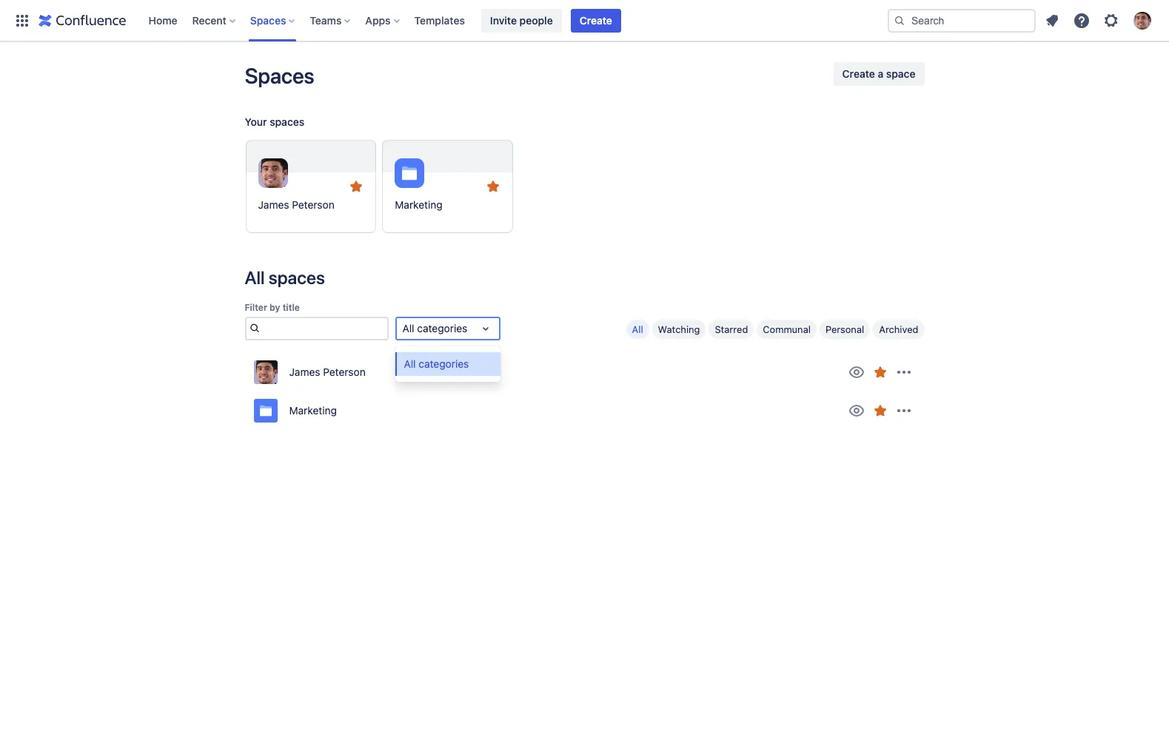 Task type: vqa. For each thing, say whether or not it's contained in the screenshot.
owner associated with Select owner
no



Task type: locate. For each thing, give the bounding box(es) containing it.
watch image
[[848, 364, 865, 382]]

0 vertical spatial james
[[258, 198, 289, 211]]

0 vertical spatial peterson
[[292, 198, 335, 211]]

1 vertical spatial spaces
[[245, 63, 314, 88]]

filter
[[245, 302, 267, 313]]

1 more actions image from the top
[[895, 364, 913, 382]]

marketing
[[395, 198, 443, 211], [289, 405, 337, 417]]

0 vertical spatial spaces
[[250, 14, 286, 26]]

1 vertical spatial james peterson link
[[254, 353, 916, 392]]

james peterson inside all spaces region
[[289, 366, 366, 379]]

space
[[886, 67, 916, 80]]

james inside your spaces region
[[258, 198, 289, 211]]

spaces
[[250, 14, 286, 26], [245, 63, 314, 88]]

james up all spaces
[[258, 198, 289, 211]]

create left a
[[842, 67, 875, 80]]

spaces right recent popup button
[[250, 14, 286, 26]]

communal
[[763, 324, 811, 336]]

create inside global element
[[580, 14, 612, 26]]

create for create a space
[[842, 67, 875, 80]]

0 vertical spatial more actions image
[[895, 364, 913, 382]]

create a space
[[842, 67, 916, 80]]

marketing link
[[382, 140, 513, 233], [254, 392, 916, 430]]

0 vertical spatial marketing link
[[382, 140, 513, 233]]

1 vertical spatial peterson
[[323, 366, 366, 379]]

communal button
[[757, 320, 817, 339]]

starred image
[[484, 178, 502, 195]]

by
[[270, 302, 280, 313]]

1 vertical spatial marketing link
[[254, 392, 916, 430]]

confluence image
[[39, 11, 126, 29], [39, 11, 126, 29]]

0 horizontal spatial create
[[580, 14, 612, 26]]

notification icon image
[[1043, 11, 1061, 29]]

marketing link inside all spaces region
[[254, 392, 916, 430]]

more actions image
[[895, 364, 913, 382], [895, 402, 913, 420]]

1 vertical spatial categories
[[419, 358, 469, 370]]

your
[[245, 116, 267, 128]]

unstar this space image right watch icon
[[871, 402, 889, 420]]

help icon image
[[1073, 11, 1091, 29]]

watching button
[[652, 320, 706, 339]]

0 vertical spatial unstar this space image
[[871, 364, 889, 382]]

1 unstar this space image from the top
[[871, 364, 889, 382]]

teams
[[310, 14, 342, 26]]

james peterson link
[[245, 140, 376, 233], [254, 353, 916, 392]]

invite people
[[490, 14, 553, 26]]

spaces right your
[[270, 116, 304, 128]]

james for james peterson link in the all spaces region
[[289, 366, 320, 379]]

1 vertical spatial create
[[842, 67, 875, 80]]

james inside all spaces region
[[289, 366, 320, 379]]

spaces
[[270, 116, 304, 128], [269, 267, 325, 288]]

marketing inside your spaces region
[[395, 198, 443, 211]]

0 vertical spatial spaces
[[270, 116, 304, 128]]

create right people
[[580, 14, 612, 26]]

unstar this space image right watch image
[[871, 364, 889, 382]]

spaces for your spaces
[[270, 116, 304, 128]]

0 vertical spatial james peterson link
[[245, 140, 376, 233]]

Filter by title field
[[262, 319, 387, 339]]

peterson inside all spaces region
[[323, 366, 366, 379]]

banner containing home
[[0, 0, 1169, 41]]

spaces button
[[246, 9, 301, 32]]

peterson inside your spaces region
[[292, 198, 335, 211]]

unstar this space image for james peterson
[[871, 364, 889, 382]]

global element
[[9, 0, 885, 41]]

your spaces region
[[245, 110, 925, 245]]

james peterson up all spaces
[[258, 198, 335, 211]]

categories
[[417, 322, 467, 335], [419, 358, 469, 370]]

spaces up the "title"
[[269, 267, 325, 288]]

james peterson down filter by title field
[[289, 366, 366, 379]]

all
[[245, 267, 265, 288], [402, 322, 414, 335], [632, 324, 643, 336], [404, 358, 416, 370]]

teams button
[[305, 9, 356, 32]]

2 more actions image from the top
[[895, 402, 913, 420]]

0 vertical spatial marketing
[[395, 198, 443, 211]]

all spaces region
[[245, 265, 925, 430]]

1 vertical spatial james peterson
[[289, 366, 366, 379]]

0 vertical spatial create
[[580, 14, 612, 26]]

james down filter by title field
[[289, 366, 320, 379]]

more actions image for james peterson
[[895, 364, 913, 382]]

1 vertical spatial unstar this space image
[[871, 402, 889, 420]]

1 vertical spatial spaces
[[269, 267, 325, 288]]

apps
[[365, 14, 391, 26]]

archived
[[879, 324, 919, 336]]

unstar this space image
[[871, 364, 889, 382], [871, 402, 889, 420]]

starred image
[[348, 178, 365, 195]]

watching
[[658, 324, 700, 336]]

apps button
[[361, 9, 405, 32]]

all categories
[[402, 322, 467, 335], [404, 358, 469, 370]]

james for james peterson link within the your spaces region
[[258, 198, 289, 211]]

none text field inside all spaces region
[[402, 322, 405, 336]]

james peterson inside your spaces region
[[258, 198, 335, 211]]

watch image
[[848, 402, 865, 420]]

marketing inside all spaces region
[[289, 405, 337, 417]]

james
[[258, 198, 289, 211], [289, 366, 320, 379]]

spaces up your spaces
[[245, 63, 314, 88]]

invite people button
[[481, 9, 562, 32]]

0 vertical spatial categories
[[417, 322, 467, 335]]

1 vertical spatial james
[[289, 366, 320, 379]]

more actions image right watch icon
[[895, 402, 913, 420]]

create
[[580, 14, 612, 26], [842, 67, 875, 80]]

None text field
[[402, 322, 405, 336]]

0 vertical spatial james peterson
[[258, 198, 335, 211]]

1 vertical spatial more actions image
[[895, 402, 913, 420]]

2 unstar this space image from the top
[[871, 402, 889, 420]]

banner
[[0, 0, 1169, 41]]

more actions image down archived button
[[895, 364, 913, 382]]

1 vertical spatial marketing
[[289, 405, 337, 417]]

create inside popup button
[[842, 67, 875, 80]]

personal button
[[820, 320, 870, 339]]

james peterson
[[258, 198, 335, 211], [289, 366, 366, 379]]

Search field
[[888, 9, 1036, 32]]

1 horizontal spatial create
[[842, 67, 875, 80]]

1 horizontal spatial marketing
[[395, 198, 443, 211]]

peterson
[[292, 198, 335, 211], [323, 366, 366, 379]]

0 horizontal spatial marketing
[[289, 405, 337, 417]]

templates
[[414, 14, 465, 26]]



Task type: describe. For each thing, give the bounding box(es) containing it.
more actions image for marketing
[[895, 402, 913, 420]]

create for create
[[580, 14, 612, 26]]

a
[[878, 67, 884, 80]]

1 vertical spatial all categories
[[404, 358, 469, 370]]

open image
[[477, 320, 494, 338]]

james peterson link inside your spaces region
[[245, 140, 376, 233]]

unstar this space image for marketing
[[871, 402, 889, 420]]

archived button
[[873, 320, 925, 339]]

home link
[[144, 9, 182, 32]]

marketing for marketing link inside the all spaces region
[[289, 405, 337, 417]]

starred
[[715, 324, 748, 336]]

james peterson link inside all spaces region
[[254, 353, 916, 392]]

create link
[[571, 9, 621, 32]]

recent button
[[188, 9, 241, 32]]

title
[[283, 302, 300, 313]]

all button
[[626, 320, 649, 339]]

search image
[[894, 14, 906, 26]]

starred button
[[709, 320, 754, 339]]

marketing link inside your spaces region
[[382, 140, 513, 233]]

james peterson for james peterson link within the your spaces region
[[258, 198, 335, 211]]

peterson for james peterson link in the all spaces region
[[323, 366, 366, 379]]

0 vertical spatial all categories
[[402, 322, 467, 335]]

all spaces
[[245, 267, 325, 288]]

spaces for all spaces
[[269, 267, 325, 288]]

create a space button
[[834, 62, 925, 86]]

filter by title
[[245, 302, 300, 313]]

recent
[[192, 14, 226, 26]]

invite
[[490, 14, 517, 26]]

settings icon image
[[1103, 11, 1120, 29]]

your profile and preferences image
[[1134, 11, 1151, 29]]

all inside all button
[[632, 324, 643, 336]]

peterson for james peterson link within the your spaces region
[[292, 198, 335, 211]]

search image
[[246, 319, 262, 337]]

appswitcher icon image
[[13, 11, 31, 29]]

marketing for marketing link in your spaces region
[[395, 198, 443, 211]]

home
[[148, 14, 177, 26]]

spaces inside popup button
[[250, 14, 286, 26]]

your spaces
[[245, 116, 304, 128]]

templates link
[[410, 9, 469, 32]]

personal
[[826, 324, 864, 336]]

people
[[520, 14, 553, 26]]

james peterson for james peterson link in the all spaces region
[[289, 366, 366, 379]]



